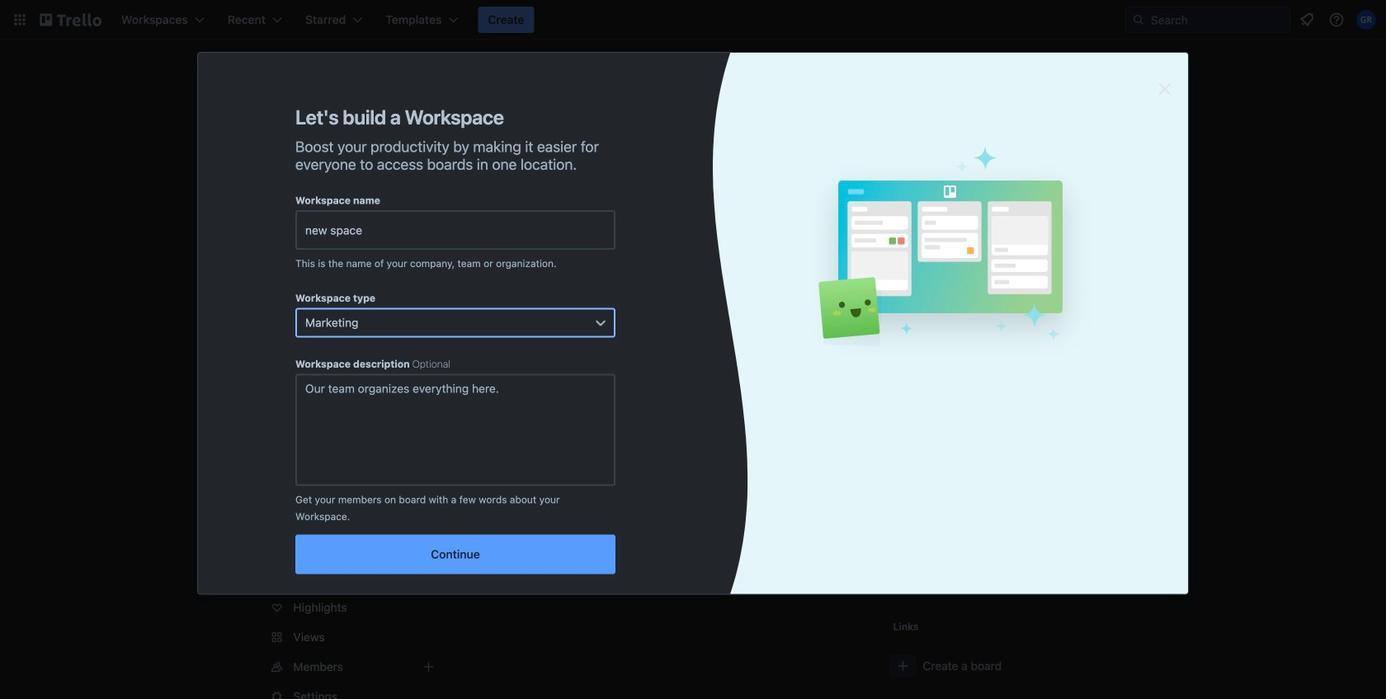 Task type: locate. For each thing, give the bounding box(es) containing it.
add image
[[419, 347, 439, 367], [419, 658, 439, 678]]

1 vertical spatial add image
[[419, 658, 439, 678]]

greg robinson (gregrobinson96) image
[[1357, 10, 1377, 30]]

0 vertical spatial add image
[[419, 347, 439, 367]]

Search field
[[1146, 8, 1290, 31]]

search image
[[1132, 13, 1146, 26]]



Task type: vqa. For each thing, say whether or not it's contained in the screenshot.
Board name text field
no



Task type: describe. For each thing, give the bounding box(es) containing it.
Taco's Co. text field
[[295, 210, 616, 250]]

open information menu image
[[1329, 12, 1345, 28]]

Our team organizes everything here. text field
[[295, 374, 616, 487]]

primary element
[[0, 0, 1387, 40]]

color: green, title: none image
[[512, 330, 558, 343]]

2 add image from the top
[[419, 658, 439, 678]]

1 add image from the top
[[419, 347, 439, 367]]

0 notifications image
[[1298, 10, 1317, 30]]



